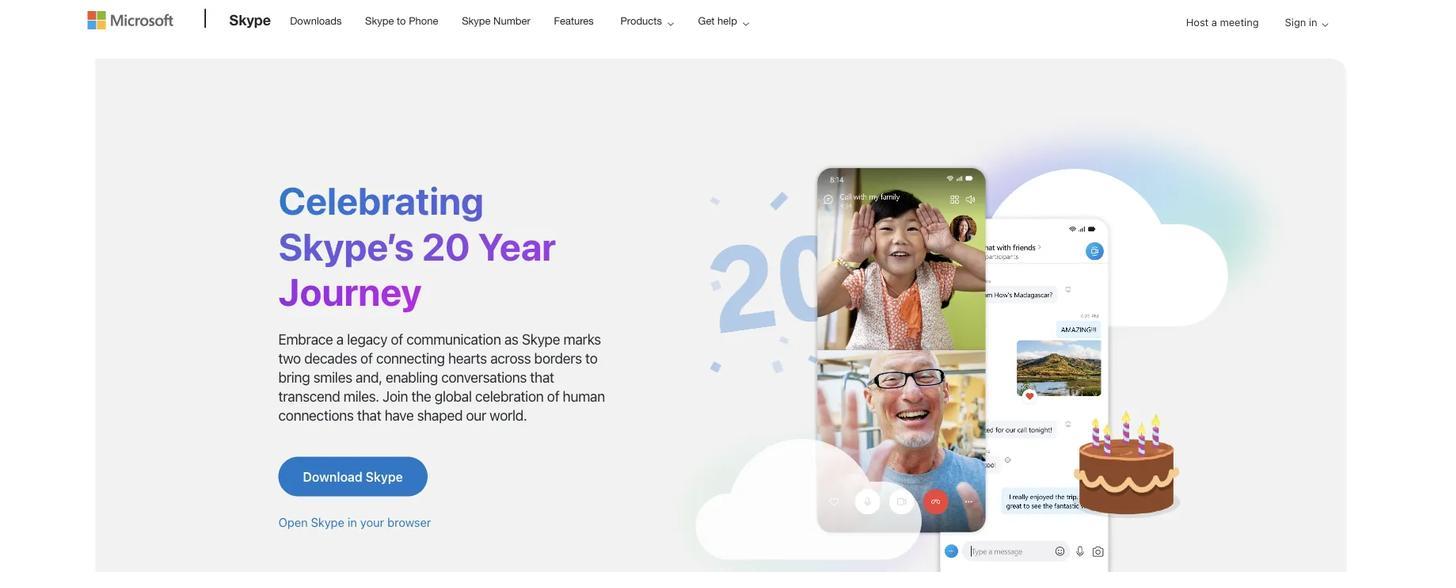 Task type: vqa. For each thing, say whether or not it's contained in the screenshot.
Embrace a
yes



Task type: describe. For each thing, give the bounding box(es) containing it.
downloads link
[[283, 1, 349, 39]]

a for embrace
[[337, 331, 344, 348]]

celebration
[[475, 388, 544, 405]]

world.
[[490, 407, 527, 424]]

phone
[[409, 14, 439, 27]]

skype up your at the left bottom of page
[[366, 469, 403, 484]]

sign
[[1286, 16, 1307, 28]]

marks
[[564, 331, 601, 348]]

1 horizontal spatial that
[[530, 369, 554, 386]]

skype to phone
[[365, 14, 439, 27]]

great video calling with skype image
[[659, 106, 1300, 572]]

decades
[[304, 350, 357, 367]]

download skype link
[[279, 457, 428, 496]]

host a meeting
[[1187, 16, 1259, 28]]

skype to phone link
[[358, 1, 446, 39]]

hearts
[[448, 350, 487, 367]]

open skype in your browser link
[[279, 515, 431, 529]]

borders
[[535, 350, 582, 367]]

the
[[412, 388, 431, 405]]

20
[[422, 223, 470, 268]]

connections
[[279, 407, 354, 424]]

across
[[491, 350, 531, 367]]

microsoft image
[[88, 11, 173, 29]]

downloads
[[290, 14, 342, 27]]

skype link
[[221, 1, 279, 44]]

get
[[698, 14, 715, 27]]

products
[[621, 14, 662, 27]]

miles.
[[344, 388, 379, 405]]

join
[[383, 388, 408, 405]]

menu bar containing host a meeting
[[88, 2, 1355, 84]]

sign in
[[1286, 16, 1318, 28]]

skype right 'open' on the left
[[311, 515, 345, 529]]

download skype
[[303, 469, 403, 484]]

legacy
[[347, 331, 388, 348]]

download
[[303, 469, 363, 484]]

skype inside embrace a legacy of communication as skype marks two decades of connecting hearts across borders to bring smiles and, enabling conversations that transcend miles. join the global celebration of human connections that have shaped our world.
[[522, 331, 560, 348]]

global
[[435, 388, 472, 405]]

human
[[563, 388, 605, 405]]

products button
[[607, 1, 687, 40]]

your
[[360, 515, 384, 529]]

celebrating skype's 20 year journey
[[279, 178, 556, 314]]

skype number link
[[455, 1, 538, 39]]

skype number
[[462, 14, 531, 27]]

get help
[[698, 14, 738, 27]]

celebrating
[[279, 178, 484, 222]]

browser
[[388, 515, 431, 529]]

meeting
[[1221, 16, 1259, 28]]



Task type: locate. For each thing, give the bounding box(es) containing it.
0 horizontal spatial of
[[361, 350, 373, 367]]

a for host
[[1212, 16, 1218, 28]]

in right the sign
[[1310, 16, 1318, 28]]

to inside embrace a legacy of communication as skype marks two decades of connecting hearts across borders to bring smiles and, enabling conversations that transcend miles. join the global celebration of human connections that have shaped our world.
[[586, 350, 598, 367]]

bring
[[279, 369, 310, 386]]

1 horizontal spatial in
[[1310, 16, 1318, 28]]

skype left "downloads" link
[[229, 11, 271, 28]]

our
[[466, 407, 487, 424]]

features
[[554, 14, 594, 27]]

communication
[[407, 331, 501, 348]]

a inside menu bar
[[1212, 16, 1218, 28]]

0 vertical spatial a
[[1212, 16, 1218, 28]]

0 vertical spatial in
[[1310, 16, 1318, 28]]

0 vertical spatial that
[[530, 369, 554, 386]]

1 horizontal spatial a
[[1212, 16, 1218, 28]]

in inside "link"
[[1310, 16, 1318, 28]]

of
[[391, 331, 403, 348], [361, 350, 373, 367], [547, 388, 560, 405]]

get help button
[[685, 1, 762, 40]]

embrace
[[279, 331, 333, 348]]

two
[[279, 350, 301, 367]]

1 vertical spatial of
[[361, 350, 373, 367]]

shaped
[[417, 407, 463, 424]]

and,
[[356, 369, 382, 386]]

host a meeting link
[[1174, 2, 1272, 42]]

sign in link
[[1273, 2, 1336, 42]]

a right the host
[[1212, 16, 1218, 28]]

help
[[718, 14, 738, 27]]

skype left phone
[[365, 14, 394, 27]]

of up connecting
[[391, 331, 403, 348]]

of left human
[[547, 388, 560, 405]]

host
[[1187, 16, 1209, 28]]

0 horizontal spatial to
[[397, 14, 406, 27]]

smiles
[[313, 369, 352, 386]]

0 horizontal spatial a
[[337, 331, 344, 348]]

to down marks
[[586, 350, 598, 367]]

to inside 'link'
[[397, 14, 406, 27]]

conversations
[[441, 369, 527, 386]]

arrow down image
[[1316, 15, 1336, 34]]

a up decades
[[337, 331, 344, 348]]

enabling
[[386, 369, 438, 386]]

to
[[397, 14, 406, 27], [586, 350, 598, 367]]

year
[[478, 223, 556, 268]]

2 horizontal spatial of
[[547, 388, 560, 405]]

a
[[1212, 16, 1218, 28], [337, 331, 344, 348]]

connecting
[[376, 350, 445, 367]]

number
[[494, 14, 531, 27]]

features link
[[547, 1, 601, 39]]

0 horizontal spatial in
[[348, 515, 357, 529]]

2 vertical spatial of
[[547, 388, 560, 405]]

of down legacy
[[361, 350, 373, 367]]

1 vertical spatial a
[[337, 331, 344, 348]]

skype
[[229, 11, 271, 28], [365, 14, 394, 27], [462, 14, 491, 27], [522, 331, 560, 348], [366, 469, 403, 484], [311, 515, 345, 529]]

skype inside 'link'
[[365, 14, 394, 27]]

in left your at the left bottom of page
[[348, 515, 357, 529]]

that
[[530, 369, 554, 386], [357, 407, 381, 424]]

to left phone
[[397, 14, 406, 27]]

that down miles.
[[357, 407, 381, 424]]

that down borders
[[530, 369, 554, 386]]

journey
[[279, 269, 422, 314]]

1 horizontal spatial to
[[586, 350, 598, 367]]

transcend
[[279, 388, 340, 405]]

in
[[1310, 16, 1318, 28], [348, 515, 357, 529]]

menu bar
[[88, 2, 1355, 84]]

open skype in your browser
[[279, 515, 431, 529]]

skype left number
[[462, 14, 491, 27]]

1 vertical spatial that
[[357, 407, 381, 424]]

a inside embrace a legacy of communication as skype marks two decades of connecting hearts across borders to bring smiles and, enabling conversations that transcend miles. join the global celebration of human connections that have shaped our world.
[[337, 331, 344, 348]]

have
[[385, 407, 414, 424]]

0 horizontal spatial that
[[357, 407, 381, 424]]

1 horizontal spatial of
[[391, 331, 403, 348]]

open
[[279, 515, 308, 529]]

1 vertical spatial to
[[586, 350, 598, 367]]

0 vertical spatial to
[[397, 14, 406, 27]]

embrace a legacy of communication as skype marks two decades of connecting hearts across borders to bring smiles and, enabling conversations that transcend miles. join the global celebration of human connections that have shaped our world.
[[279, 331, 605, 424]]

0 vertical spatial of
[[391, 331, 403, 348]]

skype up borders
[[522, 331, 560, 348]]

skype's
[[279, 223, 414, 268]]

1 vertical spatial in
[[348, 515, 357, 529]]

as
[[505, 331, 519, 348]]



